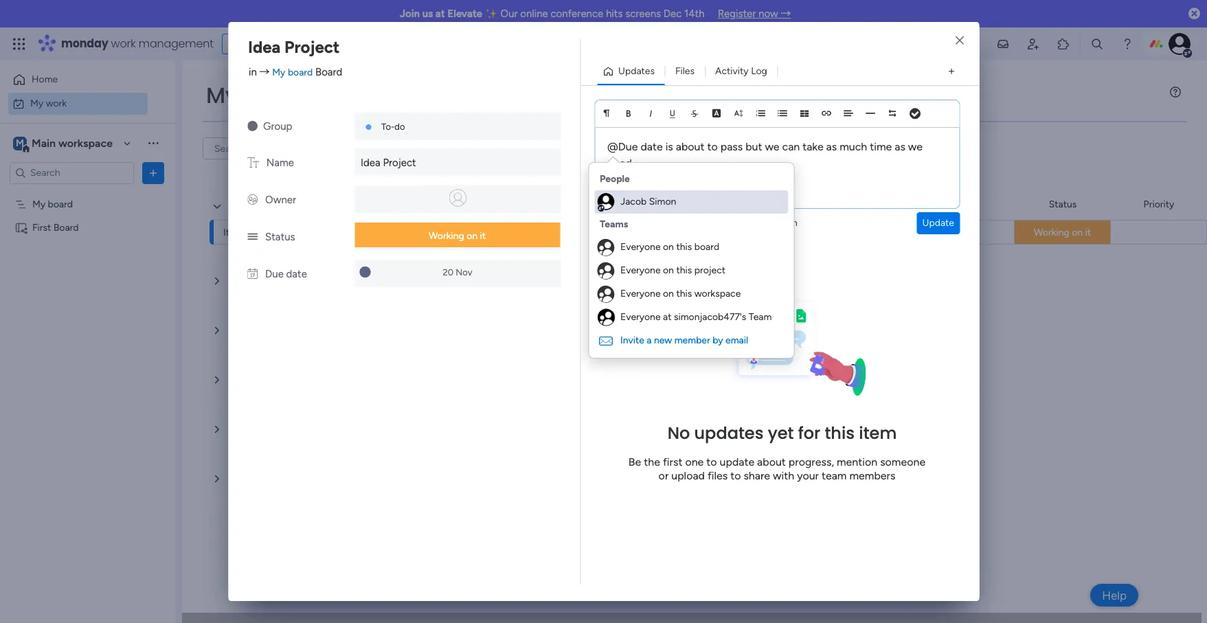 Task type: vqa. For each thing, say whether or not it's contained in the screenshot.
'about'
yes



Task type: locate. For each thing, give the bounding box(es) containing it.
list box
[[0, 190, 175, 425]]

0 horizontal spatial first board
[[32, 222, 79, 233]]

1 everyone from the top
[[621, 241, 661, 253]]

1 vertical spatial items
[[292, 277, 316, 289]]

align image
[[844, 109, 854, 118]]

update
[[720, 456, 755, 469]]

1 horizontal spatial working
[[1035, 227, 1070, 239]]

register now →
[[718, 8, 792, 20]]

board for in
[[288, 66, 313, 78]]

group up filter dashboard by text search box
[[263, 120, 292, 133]]

1 horizontal spatial idea project
[[361, 157, 416, 169]]

members
[[850, 470, 896, 483]]

everyone down first board link
[[621, 265, 661, 276]]

date for ﻿due
[[641, 140, 663, 153]]

invite members image
[[1027, 37, 1041, 51]]

0 horizontal spatial first
[[32, 222, 51, 233]]

2 vertical spatial to
[[731, 470, 741, 483]]

status inside no updates yet for this item dialog
[[265, 231, 295, 243]]

0 vertical spatial files
[[634, 217, 652, 229]]

done
[[385, 142, 407, 154]]

much
[[840, 140, 868, 153]]

1 horizontal spatial files
[[708, 470, 728, 483]]

idea up in
[[248, 37, 281, 57]]

1. numbers image
[[756, 109, 766, 118]]

1 horizontal spatial work
[[111, 36, 136, 52]]

1 vertical spatial idea
[[361, 157, 381, 169]]

date inside ﻿due date is about to pass but we can take as much time as we need.
[[641, 140, 663, 153]]

everyone at simonjacob477's team link
[[595, 306, 789, 329]]

date right without at the bottom of page
[[295, 471, 324, 488]]

0 vertical spatial a
[[647, 335, 652, 346]]

home button
[[8, 69, 148, 91]]

at
[[436, 8, 445, 20], [663, 311, 672, 323]]

workspace inside no updates yet for this item dialog
[[695, 288, 741, 300]]

board inside 'list box'
[[54, 222, 79, 233]]

files button
[[665, 60, 705, 82]]

0 horizontal spatial as
[[827, 140, 837, 153]]

1 vertical spatial work
[[46, 97, 67, 109]]

owner
[[265, 194, 296, 206]]

1 vertical spatial files
[[708, 470, 728, 483]]

1 horizontal spatial status
[[1050, 198, 1077, 210]]

0 horizontal spatial work
[[46, 97, 67, 109]]

0 horizontal spatial it
[[480, 230, 486, 242]]

we right the 'but'
[[765, 140, 780, 153]]

0 horizontal spatial items
[[292, 277, 316, 289]]

jacob simon image
[[1169, 33, 1191, 55]]

later /
[[232, 421, 275, 439]]

to down update at the bottom of page
[[731, 470, 741, 483]]

about up with
[[758, 456, 786, 469]]

option
[[0, 192, 175, 195]]

0 vertical spatial week
[[260, 322, 292, 340]]

→ inside no updates yet for this item dialog
[[260, 66, 270, 78]]

2 vertical spatial board
[[695, 241, 720, 253]]

plans
[[259, 38, 282, 49]]

everyone up invite
[[621, 311, 661, 323]]

1 horizontal spatial nov
[[964, 227, 981, 238]]

take
[[803, 140, 824, 153]]

people down time
[[863, 198, 893, 210]]

to left pass
[[708, 140, 718, 153]]

nov
[[964, 227, 981, 238], [456, 267, 473, 277]]

new
[[654, 335, 672, 346]]

hide done items
[[362, 142, 433, 154]]

0 horizontal spatial project
[[285, 37, 340, 57]]

0 vertical spatial group
[[263, 120, 292, 133]]

this
[[677, 241, 692, 253], [677, 265, 692, 276], [677, 288, 692, 300], [825, 422, 855, 445]]

as
[[827, 140, 837, 153], [895, 140, 906, 153]]

my left 'work'
[[206, 80, 238, 111]]

management
[[139, 36, 214, 52]]

0 horizontal spatial idea project
[[248, 37, 340, 57]]

this week /
[[232, 322, 305, 340]]

update button
[[917, 212, 960, 234]]

0 horizontal spatial working on it
[[429, 230, 486, 242]]

search everything image
[[1091, 37, 1105, 51]]

1 vertical spatial date
[[286, 268, 307, 280]]

later
[[232, 421, 263, 439]]

2 horizontal spatial board
[[695, 241, 720, 253]]

my inside in → my board board
[[272, 66, 286, 78]]

1 vertical spatial nov
[[456, 267, 473, 277]]

need.
[[608, 157, 635, 170]]

week right this
[[260, 322, 292, 340]]

1 we from the left
[[765, 140, 780, 153]]

no
[[668, 422, 690, 445]]

0 horizontal spatial we
[[765, 140, 780, 153]]

first board
[[32, 222, 79, 233], [579, 228, 625, 239]]

dec
[[664, 8, 682, 20]]

workspace up simonjacob477's
[[695, 288, 741, 300]]

project up in → my board board
[[285, 37, 340, 57]]

my down search in workspace field at the top of the page
[[32, 198, 46, 210]]

project down hide done items
[[383, 157, 416, 169]]

as right take
[[827, 140, 837, 153]]

a for without
[[284, 471, 292, 488]]

to
[[708, 140, 718, 153], [707, 456, 717, 469], [731, 470, 741, 483]]

everyone on this project link
[[595, 258, 789, 283]]

item
[[223, 227, 243, 239]]

v2 multiple person column image
[[247, 194, 258, 206]]

help
[[1103, 589, 1127, 603]]

overdue /
[[232, 199, 298, 216]]

0 horizontal spatial workspace
[[58, 136, 113, 150]]

join us at elevate ✨ our online conference hits screens dec 14th
[[400, 8, 705, 20]]

1 horizontal spatial →
[[781, 8, 792, 20]]

everyone
[[621, 241, 661, 253], [621, 265, 661, 276], [621, 288, 661, 300], [621, 311, 661, 323]]

at right us
[[436, 8, 445, 20]]

as right time
[[895, 140, 906, 153]]

about inside be the first one to update about progress, mention someone or upload files to share with your team members
[[758, 456, 786, 469]]

my for my board
[[32, 198, 46, 210]]

0 horizontal spatial working
[[429, 230, 465, 242]]

due date
[[265, 268, 307, 280]]

0 horizontal spatial →
[[260, 66, 270, 78]]

list box containing my board
[[0, 190, 175, 425]]

priority
[[1144, 198, 1175, 210]]

nov for 20 nov
[[456, 267, 473, 277]]

people down need.
[[600, 173, 630, 185]]

board for everyone
[[695, 241, 720, 253]]

1 vertical spatial project
[[383, 157, 416, 169]]

files right add
[[634, 217, 652, 229]]

0 horizontal spatial people
[[600, 173, 630, 185]]

to right one
[[707, 456, 717, 469]]

my inside 'button'
[[30, 97, 43, 109]]

workspace up search in workspace field at the top of the page
[[58, 136, 113, 150]]

apps image
[[1057, 37, 1071, 51]]

see plans button
[[222, 34, 288, 54]]

v2 sun image
[[247, 120, 258, 133]]

project
[[285, 37, 340, 57], [383, 157, 416, 169]]

0 vertical spatial at
[[436, 8, 445, 20]]

activity log
[[716, 65, 768, 77]]

1 vertical spatial board
[[48, 198, 73, 210]]

a for invite
[[647, 335, 652, 346]]

1 horizontal spatial project
[[383, 157, 416, 169]]

1 vertical spatial workspace
[[695, 288, 741, 300]]

table image
[[800, 109, 810, 118]]

my
[[272, 66, 286, 78], [206, 80, 238, 111], [30, 97, 43, 109], [32, 198, 46, 210]]

teams
[[600, 219, 628, 230]]

it
[[1086, 227, 1092, 239], [480, 230, 486, 242]]

→
[[781, 8, 792, 20], [260, 66, 270, 78]]

to inside ﻿due date is about to pass but we can take as much time as we need.
[[708, 140, 718, 153]]

/
[[288, 199, 295, 216], [274, 273, 280, 290], [295, 322, 302, 340], [298, 372, 304, 389], [266, 421, 272, 439], [328, 471, 334, 488]]

0 horizontal spatial nov
[[456, 267, 473, 277]]

select product image
[[12, 37, 26, 51]]

main workspace
[[32, 136, 113, 150]]

to-do
[[382, 122, 405, 132]]

workspace
[[58, 136, 113, 150], [695, 288, 741, 300]]

0 horizontal spatial board
[[48, 198, 73, 210]]

date left is
[[641, 140, 663, 153]]

2 as from the left
[[895, 140, 906, 153]]

1 horizontal spatial board
[[288, 66, 313, 78]]

board up project
[[695, 241, 720, 253]]

add files
[[612, 217, 652, 229]]

our
[[501, 8, 518, 20]]

items right done
[[409, 142, 433, 154]]

0 horizontal spatial a
[[284, 471, 292, 488]]

files down update at the bottom of page
[[708, 470, 728, 483]]

italic image
[[646, 109, 656, 118]]

files
[[634, 217, 652, 229], [708, 470, 728, 483]]

→ right 'now'
[[781, 8, 792, 20]]

a inside dialog
[[647, 335, 652, 346]]

pass
[[721, 140, 743, 153]]

line image
[[866, 109, 876, 118]]

1
[[245, 227, 249, 239]]

format image
[[602, 109, 612, 118]]

0 vertical spatial to
[[708, 140, 718, 153]]

work for monday
[[111, 36, 136, 52]]

my work button
[[8, 92, 148, 114]]

→ right in
[[260, 66, 270, 78]]

workspace selection element
[[13, 135, 115, 153]]

1 horizontal spatial workspace
[[695, 288, 741, 300]]

0 vertical spatial workspace
[[58, 136, 113, 150]]

1 horizontal spatial as
[[895, 140, 906, 153]]

work down home
[[46, 97, 67, 109]]

0 vertical spatial about
[[676, 140, 705, 153]]

inbox image
[[997, 37, 1011, 51]]

group up the mention button
[[761, 198, 788, 210]]

update
[[923, 217, 955, 229]]

week right next
[[262, 372, 295, 389]]

on for board
[[663, 241, 674, 253]]

idea
[[248, 37, 281, 57], [361, 157, 381, 169]]

1 horizontal spatial about
[[758, 456, 786, 469]]

0 vertical spatial nov
[[964, 227, 981, 238]]

date
[[957, 198, 977, 210]]

everyone down add files
[[621, 241, 661, 253]]

workspace image
[[13, 136, 27, 151]]

about inside ﻿due date is about to pass but we can take as much time as we need.
[[676, 140, 705, 153]]

1 horizontal spatial at
[[663, 311, 672, 323]]

1 vertical spatial week
[[262, 372, 295, 389]]

0 vertical spatial date
[[641, 140, 663, 153]]

at up new
[[663, 311, 672, 323]]

link image
[[822, 109, 832, 118]]

checklist image
[[910, 109, 921, 119]]

your
[[798, 470, 819, 483]]

None search field
[[203, 137, 332, 159]]

idea project down done
[[361, 157, 416, 169]]

my work
[[30, 97, 67, 109]]

0 horizontal spatial status
[[265, 231, 295, 243]]

about right is
[[676, 140, 705, 153]]

this up everyone on this project link on the top
[[677, 241, 692, 253]]

work right monday
[[111, 36, 136, 52]]

0 vertical spatial work
[[111, 36, 136, 52]]

dapulse date column image
[[247, 268, 258, 280]]

nov inside no updates yet for this item dialog
[[456, 267, 473, 277]]

in → my board board
[[249, 66, 343, 78]]

v2 status image
[[247, 231, 258, 243]]

be
[[629, 456, 642, 469]]

status
[[1050, 198, 1077, 210], [265, 231, 295, 243]]

this for workspace
[[677, 288, 692, 300]]

on for workspace
[[663, 288, 674, 300]]

without a date /
[[232, 471, 337, 488]]

group inside no updates yet for this item dialog
[[263, 120, 292, 133]]

everyone on this project
[[621, 265, 726, 276]]

1 vertical spatial status
[[265, 231, 295, 243]]

3 everyone from the top
[[621, 288, 661, 300]]

files
[[676, 65, 695, 77]]

upload
[[672, 470, 705, 483]]

date right due
[[286, 268, 307, 280]]

dapulse text column image
[[247, 157, 259, 169]]

my for my work
[[206, 80, 238, 111]]

&bull; bullets image
[[778, 109, 788, 118]]

1 horizontal spatial people
[[863, 198, 893, 210]]

19 nov
[[953, 227, 981, 238]]

files inside be the first one to update about progress, mention someone or upload files to share with your team members
[[708, 470, 728, 483]]

1 vertical spatial to
[[707, 456, 717, 469]]

idea down hide
[[361, 157, 381, 169]]

join
[[400, 8, 420, 20]]

invite a new member by email
[[621, 335, 749, 346]]

1 vertical spatial about
[[758, 456, 786, 469]]

notifications image
[[967, 37, 980, 51]]

0 vertical spatial people
[[600, 173, 630, 185]]

0 horizontal spatial about
[[676, 140, 705, 153]]

1 horizontal spatial we
[[909, 140, 923, 153]]

0 horizontal spatial idea
[[248, 37, 281, 57]]

a left new
[[647, 335, 652, 346]]

nov right '20'
[[456, 267, 473, 277]]

nov right 19
[[964, 227, 981, 238]]

a right without at the bottom of page
[[284, 471, 292, 488]]

﻿due
[[619, 140, 638, 153]]

work inside 'button'
[[46, 97, 67, 109]]

1 vertical spatial →
[[260, 66, 270, 78]]

underline image
[[668, 109, 678, 118]]

size image
[[734, 109, 744, 118]]

this for board
[[677, 241, 692, 253]]

on
[[1073, 227, 1084, 239], [467, 230, 478, 242], [663, 241, 674, 253], [663, 265, 674, 276], [663, 288, 674, 300]]

1 vertical spatial a
[[284, 471, 292, 488]]

first right shareable board icon
[[32, 222, 51, 233]]

everyone for everyone at simonjacob477's team
[[621, 311, 661, 323]]

0 horizontal spatial group
[[263, 120, 292, 133]]

board
[[288, 66, 313, 78], [48, 198, 73, 210], [695, 241, 720, 253]]

my up 'work'
[[272, 66, 286, 78]]

0 vertical spatial status
[[1050, 198, 1077, 210]]

everyone down the everyone on this project at the top
[[621, 288, 661, 300]]

we down checklist icon
[[909, 140, 923, 153]]

0 vertical spatial board
[[288, 66, 313, 78]]

idea project up in → my board board
[[248, 37, 340, 57]]

invite a new member by email link
[[595, 329, 789, 353]]

0 vertical spatial items
[[409, 142, 433, 154]]

first inside 'list box'
[[32, 222, 51, 233]]

bold image
[[624, 109, 634, 118]]

first left dapulse attachment icon
[[579, 228, 598, 239]]

a
[[647, 335, 652, 346], [284, 471, 292, 488]]

board up 'work'
[[288, 66, 313, 78]]

1 horizontal spatial a
[[647, 335, 652, 346]]

board down search in workspace field at the top of the page
[[48, 198, 73, 210]]

1 horizontal spatial group
[[761, 198, 788, 210]]

board inside in → my board board
[[288, 66, 313, 78]]

everyone on this workspace
[[621, 288, 741, 300]]

4 everyone from the top
[[621, 311, 661, 323]]

2 everyone from the top
[[621, 265, 661, 276]]

us
[[423, 8, 433, 20]]

board inside no updates yet for this item dialog
[[316, 66, 343, 78]]

1 vertical spatial at
[[663, 311, 672, 323]]

@
[[608, 140, 619, 153]]

help button
[[1091, 584, 1139, 607]]

this down everyone on this project link on the top
[[677, 288, 692, 300]]

this up everyone on this workspace
[[677, 265, 692, 276]]

items right 0
[[292, 277, 316, 289]]

everyone for everyone on this workspace
[[621, 288, 661, 300]]

0 vertical spatial →
[[781, 8, 792, 20]]

my down home
[[30, 97, 43, 109]]

1 horizontal spatial items
[[409, 142, 433, 154]]

no updates yet for this item dialog
[[0, 0, 1208, 624]]



Task type: describe. For each thing, give the bounding box(es) containing it.
add view image
[[949, 66, 955, 77]]

hits
[[606, 8, 623, 20]]

1 horizontal spatial idea
[[361, 157, 381, 169]]

people inside no updates yet for this item dialog
[[600, 173, 630, 185]]

0 vertical spatial idea project
[[248, 37, 340, 57]]

work for my
[[46, 97, 67, 109]]

mention
[[763, 217, 798, 229]]

1 horizontal spatial first
[[579, 228, 598, 239]]

by
[[713, 335, 724, 346]]

updates button
[[597, 60, 665, 82]]

email
[[726, 335, 749, 346]]

next
[[232, 372, 259, 389]]

close image
[[956, 36, 965, 46]]

0 horizontal spatial at
[[436, 8, 445, 20]]

on for project
[[663, 265, 674, 276]]

activity
[[716, 65, 749, 77]]

dapulse attachment image
[[600, 217, 609, 229]]

gif
[[663, 217, 678, 229]]

elevate
[[448, 8, 483, 20]]

online
[[521, 8, 548, 20]]

simonjacob477's
[[674, 311, 747, 323]]

member
[[675, 335, 711, 346]]

item
[[860, 422, 897, 445]]

this for project
[[677, 265, 692, 276]]

to-
[[382, 122, 395, 132]]

everyone for everyone on this board
[[621, 241, 661, 253]]

19
[[953, 227, 962, 238]]

see
[[240, 38, 257, 49]]

everyone for everyone on this project
[[621, 265, 661, 276]]

name
[[267, 157, 294, 169]]

m
[[16, 137, 24, 149]]

date for due
[[286, 268, 307, 280]]

jacob
[[621, 196, 647, 208]]

one
[[686, 456, 704, 469]]

today / 0 items
[[232, 273, 316, 290]]

working inside no updates yet for this item dialog
[[429, 230, 465, 242]]

1 horizontal spatial it
[[1086, 227, 1092, 239]]

simon
[[649, 196, 677, 208]]

help image
[[1121, 37, 1135, 51]]

items inside today / 0 items
[[292, 277, 316, 289]]

or
[[659, 470, 669, 483]]

without
[[232, 471, 280, 488]]

team
[[749, 311, 772, 323]]

everyone on this board link
[[595, 235, 789, 259]]

working on it inside no updates yet for this item dialog
[[429, 230, 486, 242]]

20
[[443, 267, 454, 277]]

rtl ltr image
[[888, 109, 898, 118]]

the
[[644, 456, 661, 469]]

2 vertical spatial date
[[295, 471, 324, 488]]

0 vertical spatial idea
[[248, 37, 281, 57]]

screens
[[626, 8, 661, 20]]

with
[[773, 470, 795, 483]]

jacob simon
[[621, 196, 677, 208]]

this
[[232, 322, 257, 340]]

1 vertical spatial group
[[761, 198, 788, 210]]

see plans
[[240, 38, 282, 49]]

first board link
[[577, 221, 704, 245]]

work
[[243, 80, 298, 111]]

everyone on this board
[[621, 241, 720, 253]]

next week /
[[232, 372, 307, 389]]

1 vertical spatial idea project
[[361, 157, 416, 169]]

first
[[663, 456, 683, 469]]

progress,
[[789, 456, 835, 469]]

can
[[783, 140, 800, 153]]

to for about
[[708, 140, 718, 153]]

this right for
[[825, 422, 855, 445]]

customize
[[461, 142, 507, 154]]

customize button
[[439, 137, 512, 159]]

invite
[[621, 335, 645, 346]]

to for one
[[707, 456, 717, 469]]

0 horizontal spatial files
[[634, 217, 652, 229]]

activity log button
[[705, 60, 778, 82]]

nov for 19 nov
[[964, 227, 981, 238]]

at inside everyone at simonjacob477's team link
[[663, 311, 672, 323]]

strikethrough image
[[690, 109, 700, 118]]

everyone at simonjacob477's team
[[621, 311, 772, 323]]

share
[[744, 470, 771, 483]]

is
[[666, 140, 674, 153]]

week for this
[[260, 322, 292, 340]]

shareable board image
[[14, 221, 27, 234]]

gif button
[[657, 212, 683, 234]]

overdue
[[232, 199, 285, 216]]

20 nov
[[443, 267, 473, 277]]

hide
[[362, 142, 383, 154]]

Filter dashboard by text search field
[[203, 137, 332, 159]]

mention
[[837, 456, 878, 469]]

no updates yet for this item
[[668, 422, 897, 445]]

14th
[[685, 8, 705, 20]]

main
[[32, 136, 56, 150]]

Search in workspace field
[[29, 165, 115, 181]]

home
[[32, 74, 58, 85]]

my board link
[[272, 66, 313, 78]]

my for my work
[[30, 97, 43, 109]]

0 vertical spatial project
[[285, 37, 340, 57]]

1 as from the left
[[827, 140, 837, 153]]

1 horizontal spatial working on it
[[1035, 227, 1092, 239]]

log
[[751, 65, 768, 77]]

team
[[822, 470, 847, 483]]

mention button
[[738, 212, 804, 234]]

1 vertical spatial people
[[863, 198, 893, 210]]

yet
[[768, 422, 794, 445]]

2 we from the left
[[909, 140, 923, 153]]

1 horizontal spatial first board
[[579, 228, 625, 239]]

it inside dialog
[[480, 230, 486, 242]]

today
[[232, 273, 271, 290]]

do
[[395, 122, 405, 132]]

register now → link
[[718, 8, 792, 20]]

text color image
[[712, 109, 722, 118]]

in
[[249, 66, 257, 78]]

my work
[[206, 80, 298, 111]]

week for next
[[262, 372, 295, 389]]

my board
[[32, 198, 73, 210]]

updates
[[695, 422, 764, 445]]



